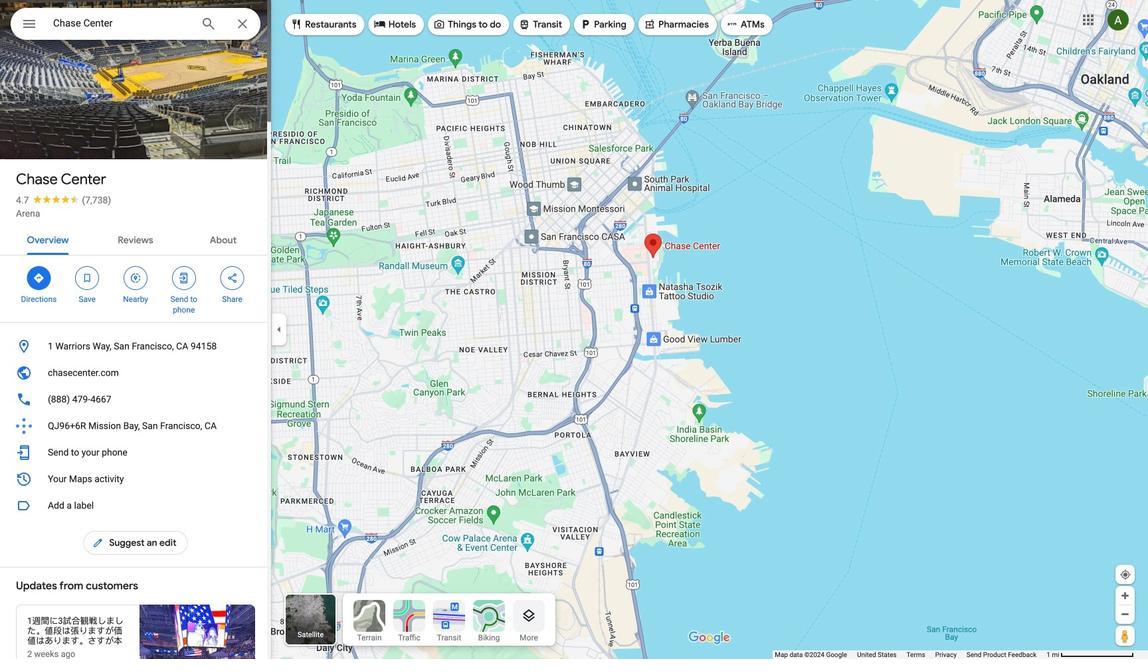 Task type: locate. For each thing, give the bounding box(es) containing it.
tab list
[[0, 223, 271, 255]]

information for chase center region
[[0, 334, 271, 493]]

None search field
[[11, 8, 260, 44]]

4.7 stars image
[[29, 195, 82, 204]]

google maps element
[[0, 0, 1148, 660]]

None field
[[53, 15, 190, 31]]

none search field inside google maps element
[[11, 8, 260, 44]]

zoom in image
[[1120, 591, 1130, 601]]

show street view coverage image
[[1116, 627, 1135, 647]]



Task type: describe. For each thing, give the bounding box(es) containing it.
collapse side panel image
[[272, 323, 286, 337]]

photo of chase center image
[[0, 0, 271, 181]]

show your location image
[[1120, 569, 1132, 581]]

none field inside chase center field
[[53, 15, 190, 31]]

tab list inside google maps element
[[0, 223, 271, 255]]

zoom out image
[[1120, 610, 1130, 620]]

7,738 reviews element
[[82, 195, 111, 206]]

Chase Center field
[[11, 8, 260, 44]]

google account: augustus odena  
(augustus@adept.ai) image
[[1108, 9, 1129, 31]]

actions for chase center region
[[0, 256, 271, 322]]

chase center main content
[[0, 0, 271, 660]]



Task type: vqa. For each thing, say whether or not it's contained in the screenshot.
the Collapse side panel icon
yes



